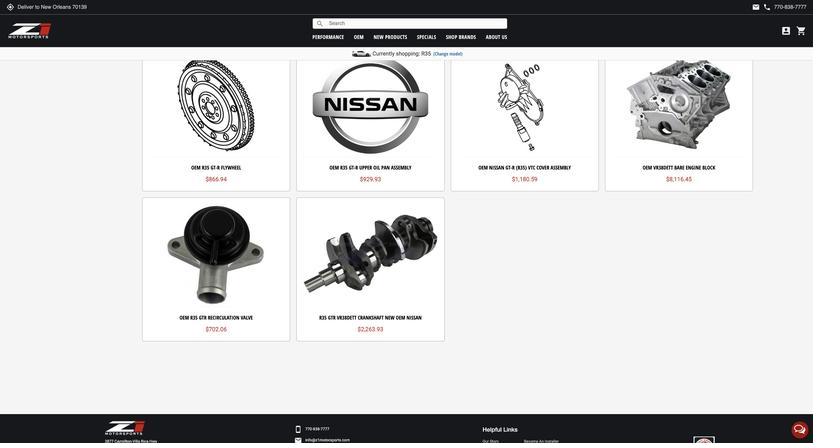 Task type: vqa. For each thing, say whether or not it's contained in the screenshot.


Task type: locate. For each thing, give the bounding box(es) containing it.
gt- for intake
[[196, 14, 202, 21]]

timing right front
[[533, 14, 548, 21]]

timing
[[533, 14, 548, 21], [686, 14, 701, 21]]

(change
[[434, 51, 449, 57]]

intake right lower
[[375, 14, 389, 21]]

r for front
[[514, 14, 517, 21]]

smartphone
[[295, 426, 302, 433]]

0 horizontal spatial vr38dett
[[337, 314, 357, 321]]

valve
[[241, 314, 253, 321]]

1 timing from the left
[[533, 14, 548, 21]]

r left rear
[[670, 14, 673, 21]]

block
[[703, 164, 716, 171]]

rear
[[674, 14, 684, 21]]

1 horizontal spatial intake
[[375, 14, 389, 21]]

timing right rear
[[686, 14, 701, 21]]

1 vertical spatial vr38dett
[[337, 314, 357, 321]]

new
[[385, 314, 395, 321]]

assembly for oem r35 gt-r upper oil pan assembly
[[391, 164, 412, 171]]

1 horizontal spatial vr38dett
[[654, 164, 674, 171]]

oem r35 gt-r rear timing cover
[[644, 14, 715, 21]]

(change model) link
[[434, 51, 463, 57]]

oem for oem r35 gt-r intake connector pipe
[[176, 14, 186, 21]]

nissan
[[490, 164, 505, 171], [407, 314, 422, 321]]

shopping:
[[396, 50, 420, 57]]

mail
[[753, 3, 761, 11]]

cover right rear
[[702, 14, 715, 21]]

about us
[[486, 33, 508, 40]]

0 horizontal spatial timing
[[533, 14, 548, 21]]

upper
[[360, 164, 372, 171]]

intake
[[206, 14, 221, 21], [375, 14, 389, 21]]

oem r35 gtr recirculation valve
[[180, 314, 253, 321]]

r
[[202, 14, 205, 21], [355, 14, 358, 21], [514, 14, 517, 21], [670, 14, 673, 21], [217, 164, 220, 171], [356, 164, 358, 171], [513, 164, 515, 171]]

r left (r35)
[[513, 164, 515, 171]]

1 horizontal spatial assembly
[[551, 164, 572, 171]]

cover for oem r35 gt-r rear timing cover
[[702, 14, 715, 21]]

assembly for oem nissan gt-r (r35) vtc cover assembly
[[551, 164, 572, 171]]

new products link
[[374, 33, 408, 40]]

r for lower
[[355, 14, 358, 21]]

phone link
[[764, 3, 807, 11]]

0 vertical spatial vr38dett
[[654, 164, 674, 171]]

cover right front
[[549, 14, 562, 21]]

front
[[518, 14, 531, 21]]

intake left connector
[[206, 14, 221, 21]]

oem for oem r35 gtr recirculation valve
[[180, 314, 189, 321]]

products
[[386, 33, 408, 40]]

$8,116.45
[[667, 176, 693, 183]]

r left front
[[514, 14, 517, 21]]

r35 for oem r35 gt-r upper oil pan assembly
[[341, 164, 348, 171]]

search
[[316, 20, 324, 27]]

r for (r35)
[[513, 164, 515, 171]]

shopping_cart link
[[795, 26, 807, 36]]

gt- for front
[[508, 14, 514, 21]]

2 intake from the left
[[375, 14, 389, 21]]

1 horizontal spatial gtr
[[328, 314, 336, 321]]

770-838-7777 link
[[306, 427, 330, 432]]

about
[[486, 33, 501, 40]]

shop
[[446, 33, 458, 40]]

r up $866.94
[[217, 164, 220, 171]]

brands
[[459, 33, 477, 40]]

gt- for flywheel
[[211, 164, 217, 171]]

assembly
[[391, 164, 412, 171], [551, 164, 572, 171]]

about us link
[[486, 33, 508, 40]]

engine
[[687, 164, 702, 171]]

r35 for oem r35 gt-r flywheel
[[202, 164, 210, 171]]

oem
[[176, 14, 186, 21], [329, 14, 339, 21], [488, 14, 498, 21], [644, 14, 654, 21], [354, 33, 364, 40], [191, 164, 201, 171], [330, 164, 339, 171], [479, 164, 488, 171], [643, 164, 653, 171], [180, 314, 189, 321], [396, 314, 406, 321]]

vr38dett left bare
[[654, 164, 674, 171]]

r35
[[187, 14, 194, 21], [340, 14, 347, 21], [499, 14, 506, 21], [655, 14, 662, 21], [422, 50, 431, 57], [202, 164, 210, 171], [341, 164, 348, 171], [190, 314, 198, 321], [320, 314, 327, 321]]

bare
[[675, 164, 685, 171]]

0 horizontal spatial nissan
[[407, 314, 422, 321]]

gt- for upper
[[349, 164, 356, 171]]

gtr
[[199, 314, 207, 321], [328, 314, 336, 321]]

r35 for oem r35 gt-r front timing cover
[[499, 14, 506, 21]]

oem for oem r35 gt-r lower intake manifold
[[329, 14, 339, 21]]

sema member logo image
[[694, 437, 715, 443]]

nissan left (r35)
[[490, 164, 505, 171]]

1 gtr from the left
[[199, 314, 207, 321]]

gt- for rear
[[664, 14, 670, 21]]

r35 gtr vr38dett crankshaft new oem nissan
[[320, 314, 422, 321]]

gt-
[[196, 14, 202, 21], [349, 14, 355, 21], [508, 14, 514, 21], [664, 14, 670, 21], [211, 164, 217, 171], [349, 164, 356, 171], [506, 164, 513, 171]]

flywheel
[[221, 164, 241, 171]]

connector
[[222, 14, 246, 21]]

1 horizontal spatial timing
[[686, 14, 701, 21]]

r left upper
[[356, 164, 358, 171]]

2 gtr from the left
[[328, 314, 336, 321]]

cover
[[549, 14, 562, 21], [702, 14, 715, 21], [537, 164, 550, 171]]

1 assembly from the left
[[391, 164, 412, 171]]

r left lower
[[355, 14, 358, 21]]

assembly right "pan"
[[391, 164, 412, 171]]

oem r35 gt-r upper oil pan assembly
[[330, 164, 412, 171]]

smartphone 770-838-7777
[[295, 426, 330, 433]]

assembly right vtc
[[551, 164, 572, 171]]

0 horizontal spatial intake
[[206, 14, 221, 21]]

vr38dett
[[654, 164, 674, 171], [337, 314, 357, 321]]

0 horizontal spatial gtr
[[199, 314, 207, 321]]

nissan right new
[[407, 314, 422, 321]]

0 horizontal spatial assembly
[[391, 164, 412, 171]]

currently shopping: r35 (change model)
[[373, 50, 463, 57]]

oem r35 gt-r lower intake manifold
[[329, 14, 412, 21]]

838-
[[313, 427, 321, 432]]

recirculation
[[208, 314, 240, 321]]

$702.06
[[206, 326, 227, 333]]

r left connector
[[202, 14, 205, 21]]

oem link
[[354, 33, 364, 40]]

manifold
[[390, 14, 412, 21]]

oil
[[374, 164, 380, 171]]

mail link
[[753, 3, 761, 11]]

7777
[[321, 427, 330, 432]]

z1 motorsports logo image
[[8, 23, 52, 39]]

gt- for (r35)
[[506, 164, 513, 171]]

2 timing from the left
[[686, 14, 701, 21]]

1 vertical spatial nissan
[[407, 314, 422, 321]]

cover right vtc
[[537, 164, 550, 171]]

us
[[502, 33, 508, 40]]

2 assembly from the left
[[551, 164, 572, 171]]

performance
[[313, 33, 344, 40]]

oem for oem vr38dett bare engine block
[[643, 164, 653, 171]]

$2,263.93
[[358, 326, 384, 333]]

vr38dett left crankshaft
[[337, 314, 357, 321]]

oem for oem nissan gt-r (r35) vtc cover assembly
[[479, 164, 488, 171]]

0 vertical spatial nissan
[[490, 164, 505, 171]]

helpful links
[[483, 426, 518, 433]]



Task type: describe. For each thing, give the bounding box(es) containing it.
gt- for lower
[[349, 14, 355, 21]]

r35 for oem r35 gt-r lower intake manifold
[[340, 14, 347, 21]]

info@z1motorsports.com
[[306, 438, 350, 443]]

r35 for oem r35 gtr recirculation valve
[[190, 314, 198, 321]]

Search search field
[[324, 19, 507, 29]]

oem r35 gt-r flywheel
[[191, 164, 241, 171]]

model)
[[450, 51, 463, 57]]

timing for front
[[533, 14, 548, 21]]

performance link
[[313, 33, 344, 40]]

r35 for oem r35 gt-r intake connector pipe
[[187, 14, 194, 21]]

(r35)
[[517, 164, 527, 171]]

info@z1motorsports.com link
[[306, 438, 350, 443]]

oem r35 gt-r intake connector pipe
[[176, 14, 256, 21]]

r for intake
[[202, 14, 205, 21]]

$929.93
[[360, 176, 381, 183]]

shop brands link
[[446, 33, 477, 40]]

specials link
[[418, 33, 437, 40]]

links
[[504, 426, 518, 433]]

phone
[[764, 3, 772, 11]]

shop brands
[[446, 33, 477, 40]]

r for rear
[[670, 14, 673, 21]]

specials
[[418, 33, 437, 40]]

my_location
[[6, 3, 14, 11]]

oem for oem link on the left of page
[[354, 33, 364, 40]]

r for flywheel
[[217, 164, 220, 171]]

new products
[[374, 33, 408, 40]]

$1,623.30
[[358, 26, 384, 32]]

$1,180.59
[[512, 176, 538, 183]]

helpful
[[483, 426, 502, 433]]

1 intake from the left
[[206, 14, 221, 21]]

currently
[[373, 50, 395, 57]]

account_box link
[[780, 26, 794, 36]]

timing for rear
[[686, 14, 701, 21]]

r for upper
[[356, 164, 358, 171]]

crankshaft
[[358, 314, 384, 321]]

new
[[374, 33, 384, 40]]

oem vr38dett bare engine block
[[643, 164, 716, 171]]

r35 for oem r35 gt-r rear timing cover
[[655, 14, 662, 21]]

cover for oem r35 gt-r front timing cover
[[549, 14, 562, 21]]

oem nissan gt-r (r35) vtc cover assembly
[[479, 164, 572, 171]]

cover for oem nissan gt-r (r35) vtc cover assembly
[[537, 164, 550, 171]]

pipe
[[248, 14, 256, 21]]

vtc
[[529, 164, 536, 171]]

oem for oem r35 gt-r rear timing cover
[[644, 14, 654, 21]]

770-
[[306, 427, 313, 432]]

$866.94
[[206, 176, 227, 183]]

shopping_cart
[[797, 26, 807, 36]]

account_box
[[782, 26, 792, 36]]

z1 company logo image
[[105, 421, 146, 436]]

pan
[[382, 164, 390, 171]]

oem for oem r35 gt-r front timing cover
[[488, 14, 498, 21]]

1 horizontal spatial nissan
[[490, 164, 505, 171]]

mail phone
[[753, 3, 772, 11]]

oem for oem r35 gt-r flywheel
[[191, 164, 201, 171]]

lower
[[359, 14, 373, 21]]

oem for oem r35 gt-r upper oil pan assembly
[[330, 164, 339, 171]]

oem r35 gt-r front timing cover
[[488, 14, 562, 21]]



